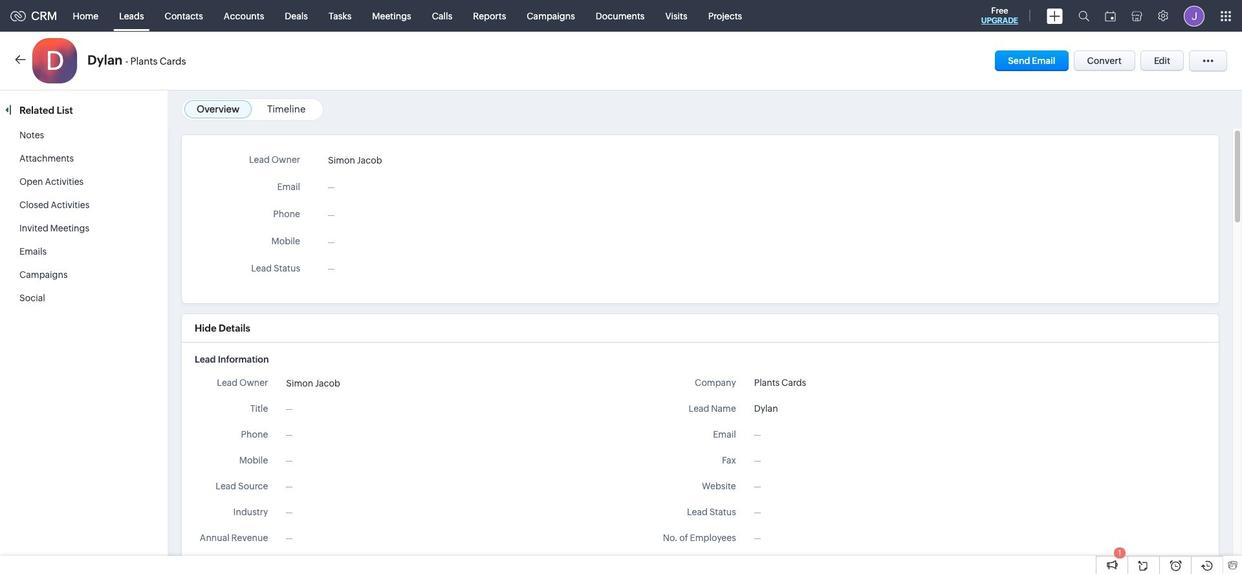 Task type: locate. For each thing, give the bounding box(es) containing it.
profile element
[[1176, 0, 1212, 31]]

logo image
[[10, 11, 26, 21]]

create menu element
[[1039, 0, 1071, 31]]

calendar image
[[1105, 11, 1116, 21]]

search element
[[1071, 0, 1097, 32]]



Task type: vqa. For each thing, say whether or not it's contained in the screenshot.
Untouched
no



Task type: describe. For each thing, give the bounding box(es) containing it.
search image
[[1078, 10, 1089, 21]]

profile image
[[1184, 5, 1205, 26]]

create menu image
[[1047, 8, 1063, 24]]



